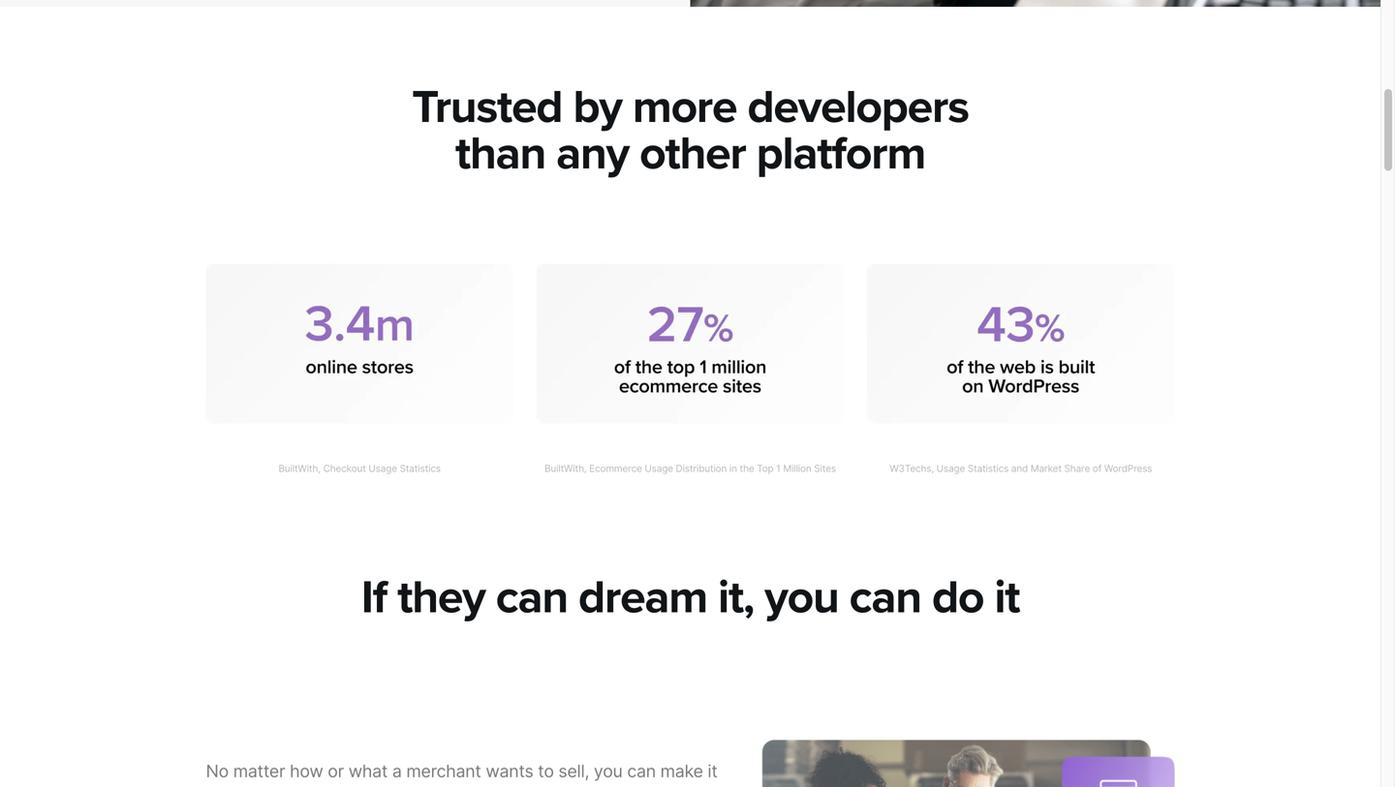 Task type: vqa. For each thing, say whether or not it's contained in the screenshot.
Search 'IMAGE'
no



Task type: describe. For each thing, give the bounding box(es) containing it.
platform
[[757, 126, 926, 182]]

it inside no matter how or what a merchant wants to sell, you can make it happen with woocommerce. our
[[708, 757, 718, 778]]

no
[[206, 757, 229, 778]]

builtwith, for builtwith, checkout usage statistics
[[279, 463, 321, 475]]

market
[[1031, 463, 1062, 475]]

merchant
[[406, 757, 481, 778]]

builtwith, ecommerce usage distribution in the top 1 million sites
[[545, 463, 836, 475]]

of
[[1093, 463, 1102, 475]]

builtwith, for builtwith, ecommerce usage distribution in the top 1 million sites
[[545, 463, 587, 475]]

2 statistics from the left
[[968, 463, 1009, 475]]

0 horizontal spatial can
[[496, 571, 568, 626]]

distribution
[[676, 463, 727, 475]]

dream
[[579, 571, 707, 626]]

our
[[439, 783, 468, 788]]

developers
[[748, 79, 969, 135]]

it,
[[718, 571, 754, 626]]

happen
[[206, 783, 265, 788]]

or
[[328, 757, 344, 778]]

usage for distribution
[[645, 463, 673, 475]]

in
[[730, 463, 737, 475]]

do
[[932, 571, 984, 626]]

sites
[[814, 463, 836, 475]]

with
[[270, 783, 304, 788]]

builtwith, checkout usage statistics
[[279, 463, 441, 475]]

trusted by more developers than any other platform
[[412, 79, 969, 182]]

wants
[[486, 757, 534, 778]]

0 vertical spatial you
[[765, 571, 839, 626]]

3 usage from the left
[[937, 463, 965, 475]]

and
[[1012, 463, 1028, 475]]



Task type: locate. For each thing, give the bounding box(es) containing it.
statistics
[[400, 463, 441, 475], [968, 463, 1009, 475]]

by
[[573, 79, 622, 135]]

statistics right the checkout
[[400, 463, 441, 475]]

if they can dream it, you can do it
[[361, 571, 1020, 626]]

can right they
[[496, 571, 568, 626]]

1 builtwith, from the left
[[279, 463, 321, 475]]

if
[[361, 571, 387, 626]]

make
[[661, 757, 703, 778]]

can
[[496, 571, 568, 626], [850, 571, 922, 626], [627, 757, 656, 778]]

1 statistics from the left
[[400, 463, 441, 475]]

can left the do
[[850, 571, 922, 626]]

it right the do
[[995, 571, 1020, 626]]

usage
[[369, 463, 397, 475], [645, 463, 673, 475], [937, 463, 965, 475]]

can inside no matter how or what a merchant wants to sell, you can make it happen with woocommerce. our
[[627, 757, 656, 778]]

2 horizontal spatial can
[[850, 571, 922, 626]]

usage right w3techs,
[[937, 463, 965, 475]]

1 horizontal spatial can
[[627, 757, 656, 778]]

you inside no matter how or what a merchant wants to sell, you can make it happen with woocommerce. our
[[594, 757, 623, 778]]

to
[[538, 757, 554, 778]]

0 horizontal spatial you
[[594, 757, 623, 778]]

trusted
[[412, 79, 562, 135]]

1 horizontal spatial you
[[765, 571, 839, 626]]

1 horizontal spatial it
[[995, 571, 1020, 626]]

0 horizontal spatial it
[[708, 757, 718, 778]]

1
[[776, 463, 781, 475]]

builtwith, left the checkout
[[279, 463, 321, 475]]

million
[[783, 463, 812, 475]]

usage left distribution
[[645, 463, 673, 475]]

wordpress
[[1105, 463, 1153, 475]]

0 horizontal spatial statistics
[[400, 463, 441, 475]]

share
[[1065, 463, 1090, 475]]

can left make
[[627, 757, 656, 778]]

what
[[349, 757, 388, 778]]

1 horizontal spatial usage
[[645, 463, 673, 475]]

it right make
[[708, 757, 718, 778]]

1 vertical spatial it
[[708, 757, 718, 778]]

sell,
[[559, 757, 589, 778]]

2 usage from the left
[[645, 463, 673, 475]]

you right it,
[[765, 571, 839, 626]]

1 horizontal spatial builtwith,
[[545, 463, 587, 475]]

matter
[[233, 757, 285, 778]]

checkout
[[323, 463, 366, 475]]

2 horizontal spatial usage
[[937, 463, 965, 475]]

how
[[290, 757, 323, 778]]

than
[[455, 126, 546, 182]]

0 horizontal spatial builtwith,
[[279, 463, 321, 475]]

builtwith, left ecommerce
[[545, 463, 587, 475]]

builtwith,
[[279, 463, 321, 475], [545, 463, 587, 475]]

the
[[740, 463, 755, 475]]

w3techs, usage statistics and market share of wordpress
[[890, 463, 1153, 475]]

w3techs,
[[890, 463, 934, 475]]

1 usage from the left
[[369, 463, 397, 475]]

you right sell,
[[594, 757, 623, 778]]

0 horizontal spatial usage
[[369, 463, 397, 475]]

no matter how or what a merchant wants to sell, you can make it happen with woocommerce. our
[[206, 757, 718, 788]]

statistics left and
[[968, 463, 1009, 475]]

usage right the checkout
[[369, 463, 397, 475]]

they
[[398, 571, 485, 626]]

0 vertical spatial it
[[995, 571, 1020, 626]]

ecommerce
[[590, 463, 642, 475]]

other
[[640, 126, 746, 182]]

you
[[765, 571, 839, 626], [594, 757, 623, 778]]

a
[[392, 757, 402, 778]]

top
[[757, 463, 774, 475]]

any
[[556, 126, 629, 182]]

it
[[995, 571, 1020, 626], [708, 757, 718, 778]]

1 horizontal spatial statistics
[[968, 463, 1009, 475]]

more
[[633, 79, 737, 135]]

usage for statistics
[[369, 463, 397, 475]]

2 builtwith, from the left
[[545, 463, 587, 475]]

1 vertical spatial you
[[594, 757, 623, 778]]

woocommerce.
[[308, 783, 435, 788]]



